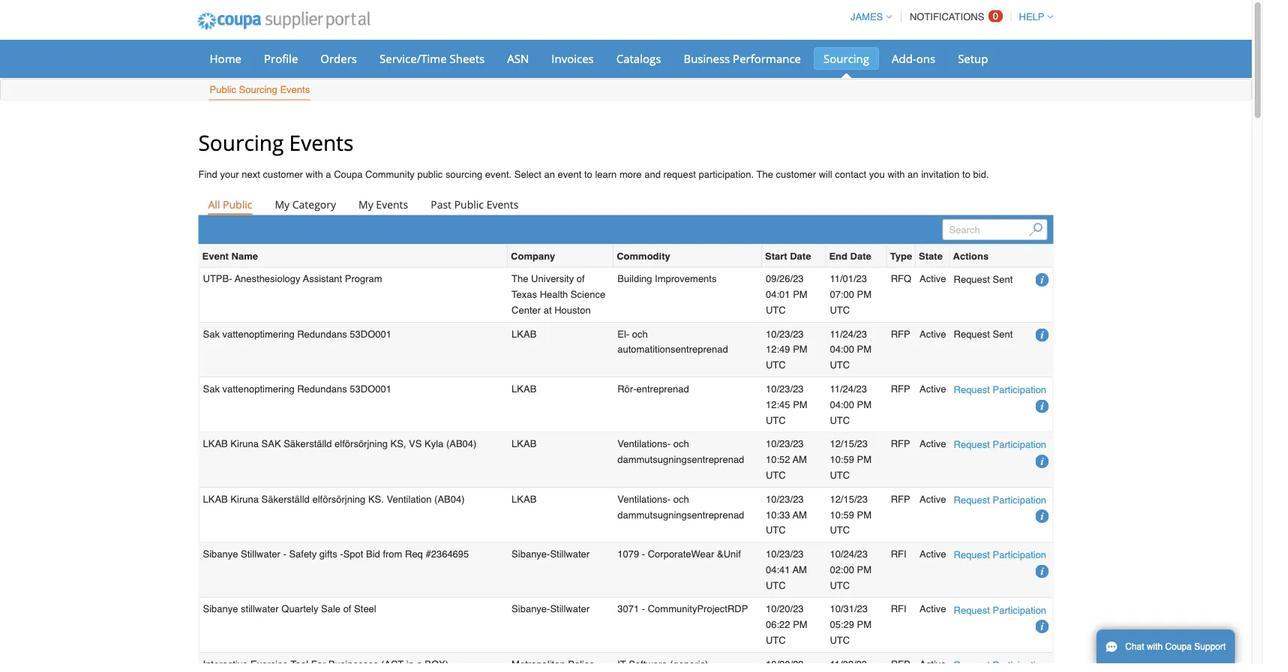 Task type: describe. For each thing, give the bounding box(es) containing it.
#2364695
[[426, 548, 469, 560]]

lkab for 10/23/23 12:45 pm utc
[[512, 383, 537, 394]]

sheets
[[450, 51, 485, 66]]

10:59 for 10/23/23 10:52 am utc
[[830, 454, 855, 465]]

my for my category
[[275, 197, 290, 211]]

req
[[405, 548, 423, 560]]

el- och automatitionsentreprenad
[[618, 328, 728, 355]]

10/23/23 for 10:52
[[766, 438, 804, 450]]

2 an from the left
[[908, 169, 919, 180]]

am for 04:41
[[793, 564, 807, 575]]

help link
[[1013, 11, 1054, 23]]

all public
[[208, 197, 252, 211]]

utc right 10/23/23 12:45 pm utc
[[830, 414, 850, 426]]

contact
[[835, 169, 867, 180]]

kiruna for säkerställd
[[231, 493, 259, 505]]

kyla
[[425, 438, 444, 450]]

home link
[[200, 47, 251, 70]]

entreprenad
[[637, 383, 689, 394]]

06:22
[[766, 619, 791, 630]]

past public events link
[[421, 193, 529, 215]]

utpb- anesthesiology assistant program
[[203, 273, 382, 284]]

profile
[[264, 51, 298, 66]]

pm inside 10/20/23 06:22 pm utc
[[793, 619, 808, 630]]

12/15/23 for 10/23/23 10:52 am utc
[[830, 438, 868, 450]]

state button
[[919, 248, 943, 264]]

ks.
[[368, 493, 384, 505]]

university
[[531, 273, 574, 284]]

of inside the university of texas health science center at houston
[[577, 273, 585, 284]]

1 customer from the left
[[263, 169, 303, 180]]

request participation for 10/23/23 04:41 am utc
[[954, 549, 1047, 560]]

sibanye for sibanye stillwater quartely sale of steel
[[203, 603, 238, 615]]

more
[[620, 169, 642, 180]]

public sourcing events link
[[209, 81, 311, 100]]

and
[[645, 169, 661, 180]]

pm inside 11/01/23 07:00 pm utc
[[857, 289, 872, 300]]

sibanye for sibanye stillwater - safety gifts -spot bid from req #2364695
[[203, 548, 238, 560]]

1 vertical spatial elförsörjning
[[313, 493, 366, 505]]

active for 10/20/23 06:22 pm utc
[[920, 603, 947, 615]]

improvements
[[655, 273, 717, 284]]

all
[[208, 197, 220, 211]]

lkab for 10/23/23 10:52 am utc
[[512, 438, 537, 450]]

am for 10:33
[[793, 509, 807, 520]]

participation for 10/23/23 10:33 am utc
[[993, 494, 1047, 505]]

setup link
[[949, 47, 998, 70]]

2 customer from the left
[[776, 169, 816, 180]]

sourcing for sourcing
[[824, 51, 870, 66]]

- right gifts
[[340, 548, 343, 560]]

invoices
[[552, 51, 594, 66]]

events down the event.
[[487, 197, 519, 211]]

public down home link
[[210, 84, 236, 95]]

participation.
[[699, 169, 754, 180]]

commodity
[[617, 250, 671, 261]]

find
[[198, 169, 217, 180]]

assistant
[[303, 273, 342, 284]]

10/23/23 10:33 am utc
[[766, 493, 807, 536]]

request for 10/23/23 12:45 pm utc
[[954, 384, 990, 395]]

profile link
[[254, 47, 308, 70]]

rfi for 10/31/23 05:29 pm utc
[[891, 603, 907, 615]]

lkab for 10/23/23 12:49 pm utc
[[512, 328, 537, 339]]

center
[[512, 304, 541, 316]]

10/23/23 04:41 am utc
[[766, 548, 807, 591]]

active for 09/26/23 04:01 pm utc
[[920, 273, 947, 284]]

ventilations- for 10/23/23 10:52 am utc
[[618, 438, 671, 450]]

09/26/23
[[766, 273, 804, 284]]

1 horizontal spatial with
[[888, 169, 905, 180]]

10/20/23 06:22 pm utc
[[766, 603, 808, 646]]

start date
[[765, 250, 811, 261]]

select
[[515, 169, 542, 180]]

0
[[993, 11, 999, 22]]

chat
[[1126, 642, 1145, 652]]

state
[[919, 250, 943, 261]]

at
[[544, 304, 552, 316]]

will
[[819, 169, 833, 180]]

stillwater left safety
[[241, 548, 281, 560]]

sourcing
[[446, 169, 483, 180]]

anesthesiology
[[235, 273, 301, 284]]

sibanye stillwater quartely sale of steel
[[203, 603, 376, 615]]

communityprojectrdp
[[648, 603, 748, 615]]

10/23/23 for 04:41
[[766, 548, 804, 560]]

10/24/23 02:00 pm utc
[[830, 548, 872, 591]]

active for 10/23/23 12:45 pm utc
[[920, 383, 947, 394]]

event
[[558, 169, 582, 180]]

company
[[511, 250, 556, 261]]

end date
[[829, 250, 872, 261]]

10/23/23 for 12:49
[[766, 328, 804, 339]]

request participation button for 10/23/23 12:45 pm utc
[[954, 382, 1047, 398]]

3071
[[618, 603, 639, 615]]

ks,
[[391, 438, 406, 450]]

performance
[[733, 51, 801, 66]]

1 vertical spatial säkerställd
[[262, 493, 310, 505]]

sibanye- for 3071 - communityprojectrdp
[[512, 603, 550, 615]]

events down community
[[376, 197, 408, 211]]

event name button
[[202, 248, 258, 264]]

12/15/23 for 10/23/23 10:33 am utc
[[830, 493, 868, 505]]

lkab for 10/23/23 10:33 am utc
[[512, 493, 537, 505]]

request for 10/23/23 10:33 am utc
[[954, 494, 990, 505]]

sak vattenoptimering redundans 53do001 for rör-entreprenad
[[203, 383, 392, 394]]

utc inside 10/23/23 10:52 am utc
[[766, 469, 786, 481]]

participation for 10/23/23 10:52 am utc
[[993, 439, 1047, 450]]

1 vertical spatial (ab04)
[[435, 493, 465, 505]]

request
[[664, 169, 696, 180]]

och for 10/23/23 10:33 am utc
[[674, 493, 689, 505]]

04:00 for 10/23/23 12:45 pm utc
[[830, 399, 855, 410]]

02:00
[[830, 564, 855, 575]]

vattenoptimering for rör-entreprenad
[[222, 383, 295, 394]]

rfp for 10/23/23 10:33 am utc
[[891, 493, 911, 505]]

learn
[[595, 169, 617, 180]]

invitation
[[922, 169, 960, 180]]

11/24/23 04:00 pm utc for 10/23/23 12:49 pm utc
[[830, 328, 872, 371]]

corporatewear
[[648, 548, 715, 560]]

request sent for rfq
[[954, 274, 1013, 285]]

request participation button for 10/23/23 10:33 am utc
[[954, 492, 1047, 508]]

stillwater
[[241, 603, 279, 615]]

events up a
[[289, 128, 354, 156]]

start
[[765, 250, 788, 261]]

navigation containing notifications 0
[[844, 2, 1054, 32]]

3071 - communityprojectrdp
[[618, 603, 748, 615]]

sak vattenoptimering redundans 53do001 for el- och automatitionsentreprenad
[[203, 328, 392, 339]]

utc inside 10/20/23 06:22 pm utc
[[766, 635, 786, 646]]

12/15/23 10:59 pm utc for 10/23/23 10:33 am utc
[[830, 493, 872, 536]]

pm inside 10/23/23 12:49 pm utc
[[793, 344, 808, 355]]

texas
[[512, 289, 537, 300]]

commodity button
[[617, 248, 671, 264]]

service/time sheets
[[380, 51, 485, 66]]

53do001 for el- och automatitionsentreprenad
[[350, 328, 392, 339]]

request participation for 10/20/23 06:22 pm utc
[[954, 604, 1047, 616]]

stillwater for sibanye stillwater - safety gifts -spot bid from req #2364695
[[550, 548, 590, 560]]

quartely
[[282, 603, 318, 615]]

actions button
[[953, 248, 989, 264]]

12:49
[[766, 344, 791, 355]]

kiruna for sak
[[231, 438, 259, 450]]

vattenoptimering for el- och automatitionsentreprenad
[[222, 328, 295, 339]]

07:00
[[830, 289, 855, 300]]

sak for rör-entreprenad
[[203, 383, 220, 394]]

pm inside the 09/26/23 04:01 pm utc
[[793, 289, 808, 300]]

name
[[232, 250, 258, 261]]

am for 10:52
[[793, 454, 807, 465]]

public for past
[[454, 197, 484, 211]]

notifications
[[910, 11, 985, 23]]

- right 3071
[[642, 603, 645, 615]]

request participation button for 10/23/23 04:41 am utc
[[954, 547, 1047, 563]]

health
[[540, 289, 568, 300]]

active for 10/23/23 12:49 pm utc
[[920, 328, 947, 339]]

sourcing events
[[198, 128, 354, 156]]

chat with coupa support
[[1126, 642, 1226, 652]]



Task type: locate. For each thing, give the bounding box(es) containing it.
0 vertical spatial request sent
[[954, 274, 1013, 285]]

my category
[[275, 197, 336, 211]]

5 request from the top
[[954, 494, 990, 505]]

0 horizontal spatial with
[[306, 169, 323, 180]]

1 rfi from the top
[[891, 548, 907, 560]]

12/15/23 10:59 pm utc up 10/24/23
[[830, 493, 872, 536]]

1 redundans from the top
[[297, 328, 347, 339]]

stillwater left 1079
[[550, 548, 590, 560]]

(ab04) right ventilation
[[435, 493, 465, 505]]

sibanye stillwater - safety gifts -spot bid from req #2364695
[[203, 548, 469, 560]]

sourcing up next at the top left of page
[[198, 128, 284, 156]]

houston
[[555, 304, 591, 316]]

1 vertical spatial sibanye-stillwater
[[512, 603, 590, 615]]

2 vertical spatial sourcing
[[198, 128, 284, 156]]

sibanye-stillwater for 3071
[[512, 603, 590, 615]]

date for end date
[[851, 250, 872, 261]]

my inside my events link
[[359, 197, 373, 211]]

1 participation from the top
[[993, 384, 1047, 395]]

säkerställd
[[284, 438, 332, 450], [262, 493, 310, 505]]

09/26/23 04:01 pm utc
[[766, 273, 808, 316]]

12/15/23 up 10/24/23
[[830, 493, 868, 505]]

with inside 'button'
[[1147, 642, 1163, 652]]

request for 10/23/23 10:52 am utc
[[954, 439, 990, 450]]

utc down the '04:41'
[[766, 580, 786, 591]]

0 vertical spatial am
[[793, 454, 807, 465]]

2 request sent from the top
[[954, 329, 1013, 340]]

building
[[618, 273, 652, 284]]

3 am from the top
[[793, 564, 807, 575]]

of up science
[[577, 273, 585, 284]]

date for start date
[[790, 250, 811, 261]]

request for 10/20/23 06:22 pm utc
[[954, 604, 990, 616]]

request sent for rfp
[[954, 329, 1013, 340]]

redundans up the lkab kiruna sak säkerställd elförsörjning ks, vs kyla (ab04)
[[297, 383, 347, 394]]

0 vertical spatial 10:59
[[830, 454, 855, 465]]

sent for rfp
[[993, 329, 1013, 340]]

coupa left support
[[1166, 642, 1192, 652]]

- left safety
[[283, 548, 286, 560]]

you
[[870, 169, 885, 180]]

utc right 10/23/23 12:49 pm utc
[[830, 359, 850, 371]]

och for 10/23/23 12:49 pm utc
[[632, 328, 648, 339]]

james
[[851, 11, 883, 23]]

utc down 12:49
[[766, 359, 786, 371]]

request participation for 10/23/23 12:45 pm utc
[[954, 384, 1047, 395]]

am right "10:33"
[[793, 509, 807, 520]]

2 my from the left
[[359, 197, 373, 211]]

04:00
[[830, 344, 855, 355], [830, 399, 855, 410]]

1 vertical spatial 53do001
[[350, 383, 392, 394]]

1 10/23/23 from the top
[[766, 328, 804, 339]]

1 to from the left
[[585, 169, 593, 180]]

request for 10/23/23 04:41 am utc
[[954, 549, 990, 560]]

10/20/23
[[766, 603, 804, 615]]

1 horizontal spatial to
[[963, 169, 971, 180]]

2 ventilations- from the top
[[618, 493, 671, 505]]

2 04:00 from the top
[[830, 399, 855, 410]]

ventilations- och dammutsugningsentreprenad
[[618, 438, 745, 465], [618, 493, 745, 520]]

0 vertical spatial 12/15/23
[[830, 438, 868, 450]]

0 horizontal spatial customer
[[263, 169, 303, 180]]

11/24/23 right 10/23/23 12:45 pm utc
[[830, 383, 868, 394]]

2 vattenoptimering from the top
[[222, 383, 295, 394]]

12/15/23 10:59 pm utc right 10/23/23 10:52 am utc
[[830, 438, 872, 481]]

7 request from the top
[[954, 604, 990, 616]]

5 10/23/23 from the top
[[766, 548, 804, 560]]

type state
[[891, 250, 943, 261]]

tab list
[[198, 193, 1054, 215]]

0 vertical spatial 11/24/23 04:00 pm utc
[[830, 328, 872, 371]]

with left a
[[306, 169, 323, 180]]

pm inside "10/31/23 05:29 pm utc"
[[857, 619, 872, 630]]

1 vertical spatial coupa
[[1166, 642, 1192, 652]]

1 vertical spatial 11/24/23
[[830, 383, 868, 394]]

pm inside 10/23/23 12:45 pm utc
[[793, 399, 808, 410]]

public for all
[[223, 197, 252, 211]]

elförsörjning left ks.
[[313, 493, 366, 505]]

redundans down assistant
[[297, 328, 347, 339]]

rfp for 10/23/23 12:49 pm utc
[[891, 328, 911, 339]]

1 vertical spatial rfi
[[891, 603, 907, 615]]

2 active from the top
[[920, 328, 947, 339]]

53do001 for rör-entreprenad
[[350, 383, 392, 394]]

am inside 10/23/23 10:33 am utc
[[793, 509, 807, 520]]

coupa supplier portal image
[[187, 2, 381, 40]]

04:00 for 10/23/23 12:49 pm utc
[[830, 344, 855, 355]]

0 vertical spatial sent
[[993, 274, 1013, 285]]

1 vertical spatial 12/15/23 10:59 pm utc
[[830, 493, 872, 536]]

public right all
[[223, 197, 252, 211]]

2 sak vattenoptimering redundans 53do001 from the top
[[203, 383, 392, 394]]

rfp for 10/23/23 10:52 am utc
[[891, 438, 911, 450]]

vattenoptimering up sak
[[222, 383, 295, 394]]

och right el-
[[632, 328, 648, 339]]

active for 10/23/23 10:33 am utc
[[920, 493, 947, 505]]

10/23/23 up 12:45
[[766, 383, 804, 394]]

program
[[345, 273, 382, 284]]

redundans for rör-entreprenad
[[297, 383, 347, 394]]

2 kiruna from the top
[[231, 493, 259, 505]]

the inside the university of texas health science center at houston
[[512, 273, 529, 284]]

1 dammutsugningsentreprenad from the top
[[618, 454, 745, 465]]

10/23/23 for 10:33
[[766, 493, 804, 505]]

0 vertical spatial säkerställd
[[284, 438, 332, 450]]

1 12/15/23 10:59 pm utc from the top
[[830, 438, 872, 481]]

sourcing
[[824, 51, 870, 66], [239, 84, 278, 95], [198, 128, 284, 156]]

1 ventilations- from the top
[[618, 438, 671, 450]]

request participation button for 10/23/23 10:52 am utc
[[954, 437, 1047, 453]]

utc inside 10/23/23 12:45 pm utc
[[766, 414, 786, 426]]

1 sibanye from the top
[[203, 548, 238, 560]]

sourcing for sourcing events
[[198, 128, 284, 156]]

rfi right 10/24/23
[[891, 548, 907, 560]]

1 horizontal spatial my
[[359, 197, 373, 211]]

12/15/23 10:59 pm utc for 10/23/23 10:52 am utc
[[830, 438, 872, 481]]

0 vertical spatial sourcing
[[824, 51, 870, 66]]

1 request sent from the top
[[954, 274, 1013, 285]]

1 vertical spatial sent
[[993, 329, 1013, 340]]

pm inside 10/24/23 02:00 pm utc
[[857, 564, 872, 575]]

1 vertical spatial kiruna
[[231, 493, 259, 505]]

am inside 10/23/23 04:41 am utc
[[793, 564, 807, 575]]

10:33
[[766, 509, 791, 520]]

request participation button for 10/20/23 06:22 pm utc
[[954, 602, 1047, 618]]

0 vertical spatial rfi
[[891, 548, 907, 560]]

1 active from the top
[[920, 273, 947, 284]]

utc up 10/24/23
[[830, 525, 850, 536]]

11/24/23 04:00 pm utc right 10/23/23 12:45 pm utc
[[830, 383, 872, 426]]

bid.
[[974, 169, 989, 180]]

3 10/23/23 from the top
[[766, 438, 804, 450]]

1 my from the left
[[275, 197, 290, 211]]

0 vertical spatial 12/15/23 10:59 pm utc
[[830, 438, 872, 481]]

0 vertical spatial the
[[757, 169, 774, 180]]

pm
[[793, 289, 808, 300], [857, 289, 872, 300], [793, 344, 808, 355], [857, 344, 872, 355], [793, 399, 808, 410], [857, 399, 872, 410], [857, 454, 872, 465], [857, 509, 872, 520], [857, 564, 872, 575], [793, 619, 808, 630], [857, 619, 872, 630]]

säkerställd down sak
[[262, 493, 310, 505]]

05:29
[[830, 619, 855, 630]]

0 vertical spatial 53do001
[[350, 328, 392, 339]]

10:59 right 10/23/23 10:52 am utc
[[830, 454, 855, 465]]

my for my events
[[359, 197, 373, 211]]

date right start
[[790, 250, 811, 261]]

am right 10:52
[[793, 454, 807, 465]]

the right 'participation.'
[[757, 169, 774, 180]]

to left bid.
[[963, 169, 971, 180]]

ventilations- och dammutsugningsentreprenad up corporatewear
[[618, 493, 745, 520]]

1 sak vattenoptimering redundans 53do001 from the top
[[203, 328, 392, 339]]

company button
[[511, 248, 556, 264]]

1 vertical spatial sak vattenoptimering redundans 53do001
[[203, 383, 392, 394]]

asn
[[507, 51, 529, 66]]

3 request participation button from the top
[[954, 492, 1047, 508]]

actions
[[953, 250, 989, 261]]

redundans for el- och automatitionsentreprenad
[[297, 328, 347, 339]]

sent
[[993, 274, 1013, 285], [993, 329, 1013, 340]]

1079
[[618, 548, 639, 560]]

stillwater left 3071
[[550, 603, 590, 615]]

1 horizontal spatial date
[[851, 250, 872, 261]]

2 to from the left
[[963, 169, 971, 180]]

1 12/15/23 from the top
[[830, 438, 868, 450]]

1 request participation button from the top
[[954, 382, 1047, 398]]

an left event
[[544, 169, 555, 180]]

53do001 down the program
[[350, 328, 392, 339]]

community
[[365, 169, 415, 180]]

0 vertical spatial of
[[577, 273, 585, 284]]

public right past
[[454, 197, 484, 211]]

0 vertical spatial sibanye-stillwater
[[512, 548, 590, 560]]

utc down 02:00
[[830, 580, 850, 591]]

04:00 down 07:00
[[830, 344, 855, 355]]

1 sent from the top
[[993, 274, 1013, 285]]

4 request participation button from the top
[[954, 547, 1047, 563]]

0 horizontal spatial an
[[544, 169, 555, 180]]

1 vertical spatial sak
[[203, 383, 220, 394]]

1 ventilations- och dammutsugningsentreprenad from the top
[[618, 438, 745, 465]]

1 sibanye- from the top
[[512, 548, 550, 560]]

2 vertical spatial och
[[674, 493, 689, 505]]

2 sibanye- from the top
[[512, 603, 550, 615]]

1 vattenoptimering from the top
[[222, 328, 295, 339]]

1 horizontal spatial coupa
[[1166, 642, 1192, 652]]

1 an from the left
[[544, 169, 555, 180]]

dammutsugningsentreprenad up corporatewear
[[618, 509, 745, 520]]

10/23/23 up 10:52
[[766, 438, 804, 450]]

6 request from the top
[[954, 549, 990, 560]]

0 horizontal spatial of
[[343, 603, 352, 615]]

kiruna
[[231, 438, 259, 450], [231, 493, 259, 505]]

date right end
[[851, 250, 872, 261]]

&unif
[[717, 548, 741, 560]]

2 am from the top
[[793, 509, 807, 520]]

sourcing down james
[[824, 51, 870, 66]]

1 10:59 from the top
[[830, 454, 855, 465]]

och inside el- och automatitionsentreprenad
[[632, 328, 648, 339]]

1 vertical spatial 12/15/23
[[830, 493, 868, 505]]

1 horizontal spatial the
[[757, 169, 774, 180]]

sent for rfq
[[993, 274, 1013, 285]]

11/24/23 for 10/23/23 12:45 pm utc
[[830, 383, 868, 394]]

2 sibanye from the top
[[203, 603, 238, 615]]

tab list containing all public
[[198, 193, 1054, 215]]

1 date from the left
[[790, 250, 811, 261]]

2 rfp from the top
[[891, 383, 911, 394]]

10/23/23 up "10:33"
[[766, 493, 804, 505]]

elförsörjning left ks,
[[335, 438, 388, 450]]

0 vertical spatial sibanye
[[203, 548, 238, 560]]

orders
[[321, 51, 357, 66]]

4 request from the top
[[954, 439, 990, 450]]

add-
[[892, 51, 917, 66]]

request participation for 10/23/23 10:52 am utc
[[954, 439, 1047, 450]]

2 ventilations- och dammutsugningsentreprenad from the top
[[618, 493, 745, 520]]

1 rfp from the top
[[891, 328, 911, 339]]

utc inside 10/23/23 04:41 am utc
[[766, 580, 786, 591]]

request participation for 10/23/23 10:33 am utc
[[954, 494, 1047, 505]]

1 am from the top
[[793, 454, 807, 465]]

0 vertical spatial ventilations-
[[618, 438, 671, 450]]

1 vertical spatial ventilations-
[[618, 493, 671, 505]]

active for 10/23/23 10:52 am utc
[[920, 438, 947, 450]]

5 active from the top
[[920, 493, 947, 505]]

to
[[585, 169, 593, 180], [963, 169, 971, 180]]

3 active from the top
[[920, 383, 947, 394]]

utc down 05:29
[[830, 635, 850, 646]]

utc right 10/23/23 10:52 am utc
[[830, 469, 850, 481]]

2 date from the left
[[851, 250, 872, 261]]

automatitionsentreprenad
[[618, 344, 728, 355]]

customer right next at the top left of page
[[263, 169, 303, 180]]

2 11/24/23 from the top
[[830, 383, 868, 394]]

1 vertical spatial och
[[674, 438, 689, 450]]

1 sak from the top
[[203, 328, 220, 339]]

53do001
[[350, 328, 392, 339], [350, 383, 392, 394]]

0 horizontal spatial coupa
[[334, 169, 363, 180]]

10:59 up 10/24/23
[[830, 509, 855, 520]]

2 request from the top
[[954, 329, 990, 340]]

redundans
[[297, 328, 347, 339], [297, 383, 347, 394]]

6 active from the top
[[920, 548, 947, 560]]

0 horizontal spatial my
[[275, 197, 290, 211]]

10/23/23
[[766, 328, 804, 339], [766, 383, 804, 394], [766, 438, 804, 450], [766, 493, 804, 505], [766, 548, 804, 560]]

setup
[[958, 51, 989, 66]]

my events link
[[349, 193, 418, 215]]

12/15/23 right 10/23/23 10:52 am utc
[[830, 438, 868, 450]]

10/23/23 inside 10/23/23 04:41 am utc
[[766, 548, 804, 560]]

5 request participation button from the top
[[954, 602, 1047, 618]]

1 horizontal spatial of
[[577, 273, 585, 284]]

lkab kiruna sak säkerställd elförsörjning ks, vs kyla (ab04)
[[203, 438, 477, 450]]

1 vertical spatial dammutsugningsentreprenad
[[618, 509, 745, 520]]

dammutsugningsentreprenad down entreprenad
[[618, 454, 745, 465]]

och for 10/23/23 10:52 am utc
[[674, 438, 689, 450]]

0 vertical spatial sak vattenoptimering redundans 53do001
[[203, 328, 392, 339]]

date inside button
[[790, 250, 811, 261]]

the up texas
[[512, 273, 529, 284]]

my
[[275, 197, 290, 211], [359, 197, 373, 211]]

0 vertical spatial kiruna
[[231, 438, 259, 450]]

11/24/23 down 11/01/23 07:00 pm utc
[[830, 328, 868, 339]]

och down entreprenad
[[674, 438, 689, 450]]

1079 - corporatewear &unif
[[618, 548, 741, 560]]

utc down 10:52
[[766, 469, 786, 481]]

2 53do001 from the top
[[350, 383, 392, 394]]

2 12/15/23 from the top
[[830, 493, 868, 505]]

0 vertical spatial 04:00
[[830, 344, 855, 355]]

help
[[1019, 11, 1045, 23]]

utc inside 10/23/23 10:33 am utc
[[766, 525, 786, 536]]

4 active from the top
[[920, 438, 947, 450]]

1 vertical spatial sourcing
[[239, 84, 278, 95]]

1 vertical spatial am
[[793, 509, 807, 520]]

public sourcing events
[[210, 84, 310, 95]]

navigation
[[844, 2, 1054, 32]]

coupa inside 'button'
[[1166, 642, 1192, 652]]

ventilations- up 1079
[[618, 493, 671, 505]]

10/23/23 for 12:45
[[766, 383, 804, 394]]

04:00 right 10/23/23 12:45 pm utc
[[830, 399, 855, 410]]

catalogs
[[617, 51, 661, 66]]

2 vertical spatial am
[[793, 564, 807, 575]]

utc down 12:45
[[766, 414, 786, 426]]

1 vertical spatial of
[[343, 603, 352, 615]]

Search text field
[[943, 219, 1048, 240]]

1 vertical spatial 10:59
[[830, 509, 855, 520]]

with right you
[[888, 169, 905, 180]]

3 request from the top
[[954, 384, 990, 395]]

rfp for 10/23/23 12:45 pm utc
[[891, 383, 911, 394]]

my inside my category link
[[275, 197, 290, 211]]

add-ons link
[[882, 47, 946, 70]]

2 request participation button from the top
[[954, 437, 1047, 453]]

all public link
[[198, 193, 262, 215]]

steel
[[354, 603, 376, 615]]

2 10/23/23 from the top
[[766, 383, 804, 394]]

safety
[[289, 548, 317, 560]]

2 participation from the top
[[993, 439, 1047, 450]]

rör-
[[618, 383, 637, 394]]

sak vattenoptimering redundans 53do001 up sak
[[203, 383, 392, 394]]

1 vertical spatial 04:00
[[830, 399, 855, 410]]

1 vertical spatial sibanye
[[203, 603, 238, 615]]

4 request participation from the top
[[954, 549, 1047, 560]]

- right 1079
[[642, 548, 645, 560]]

2 horizontal spatial with
[[1147, 642, 1163, 652]]

1 kiruna from the top
[[231, 438, 259, 450]]

1 11/24/23 04:00 pm utc from the top
[[830, 328, 872, 371]]

säkerställd right sak
[[284, 438, 332, 450]]

utc down '04:01'
[[766, 304, 786, 316]]

participation
[[993, 384, 1047, 395], [993, 439, 1047, 450], [993, 494, 1047, 505], [993, 549, 1047, 560], [993, 604, 1047, 616]]

(ab04) right kyla
[[446, 438, 477, 450]]

10/23/23 inside 10/23/23 10:52 am utc
[[766, 438, 804, 450]]

to left learn
[[585, 169, 593, 180]]

4 rfp from the top
[[891, 493, 911, 505]]

utc down 06:22 on the bottom right of the page
[[766, 635, 786, 646]]

with right chat at the bottom right of the page
[[1147, 642, 1163, 652]]

0 vertical spatial sibanye-
[[512, 548, 550, 560]]

0 vertical spatial dammutsugningsentreprenad
[[618, 454, 745, 465]]

1 request from the top
[[954, 274, 990, 285]]

1 04:00 from the top
[[830, 344, 855, 355]]

1 sibanye-stillwater from the top
[[512, 548, 590, 560]]

10/23/23 10:52 am utc
[[766, 438, 807, 481]]

0 vertical spatial ventilations- och dammutsugningsentreprenad
[[618, 438, 745, 465]]

3 participation from the top
[[993, 494, 1047, 505]]

ventilations-
[[618, 438, 671, 450], [618, 493, 671, 505]]

1 53do001 from the top
[[350, 328, 392, 339]]

1 vertical spatial the
[[512, 273, 529, 284]]

10/23/23 up 12:49
[[766, 328, 804, 339]]

spot
[[343, 548, 363, 560]]

ventilations- for 10/23/23 10:33 am utc
[[618, 493, 671, 505]]

10/23/23 inside 10/23/23 10:33 am utc
[[766, 493, 804, 505]]

ventilations- down rör-entreprenad
[[618, 438, 671, 450]]

11/01/23
[[830, 273, 868, 284]]

7 active from the top
[[920, 603, 947, 615]]

lkab kiruna säkerställd elförsörjning ks. ventilation (ab04)
[[203, 493, 465, 505]]

2 sent from the top
[[993, 329, 1013, 340]]

0 vertical spatial coupa
[[334, 169, 363, 180]]

vattenoptimering down anesthesiology
[[222, 328, 295, 339]]

2 12/15/23 10:59 pm utc from the top
[[830, 493, 872, 536]]

1 request participation from the top
[[954, 384, 1047, 395]]

stillwater for sibanye stillwater quartely sale of steel
[[550, 603, 590, 615]]

sibanye- for 1079 - corporatewear &unif
[[512, 548, 550, 560]]

11/24/23 04:00 pm utc down 11/01/23 07:00 pm utc
[[830, 328, 872, 371]]

0 vertical spatial elförsörjning
[[335, 438, 388, 450]]

type
[[891, 250, 913, 261]]

participation for 10/20/23 06:22 pm utc
[[993, 604, 1047, 616]]

utc inside 10/24/23 02:00 pm utc
[[830, 580, 850, 591]]

10/23/23 inside 10/23/23 12:49 pm utc
[[766, 328, 804, 339]]

elförsörjning
[[335, 438, 388, 450], [313, 493, 366, 505]]

of right 'sale' at the left bottom of page
[[343, 603, 352, 615]]

53do001 up ks,
[[350, 383, 392, 394]]

1 horizontal spatial customer
[[776, 169, 816, 180]]

2 10:59 from the top
[[830, 509, 855, 520]]

1 11/24/23 from the top
[[830, 328, 868, 339]]

0 vertical spatial och
[[632, 328, 648, 339]]

james link
[[844, 11, 892, 23]]

3 request participation from the top
[[954, 494, 1047, 505]]

active for 10/23/23 04:41 am utc
[[920, 548, 947, 560]]

1 vertical spatial request sent
[[954, 329, 1013, 340]]

och up corporatewear
[[674, 493, 689, 505]]

type button
[[891, 248, 913, 264]]

utc inside 11/01/23 07:00 pm utc
[[830, 304, 850, 316]]

11/24/23 04:00 pm utc for 10/23/23 12:45 pm utc
[[830, 383, 872, 426]]

0 vertical spatial 11/24/23
[[830, 328, 868, 339]]

utc down 07:00
[[830, 304, 850, 316]]

rfi for 10/24/23 02:00 pm utc
[[891, 548, 907, 560]]

0 vertical spatial (ab04)
[[446, 438, 477, 450]]

0 horizontal spatial the
[[512, 273, 529, 284]]

public
[[418, 169, 443, 180]]

date inside button
[[851, 250, 872, 261]]

search image
[[1030, 223, 1043, 236]]

sibanye-stillwater for 1079
[[512, 548, 590, 560]]

1 vertical spatial sibanye-
[[512, 603, 550, 615]]

sak for el- och automatitionsentreprenad
[[203, 328, 220, 339]]

rör-entreprenad
[[618, 383, 689, 394]]

events down the profile link
[[280, 84, 310, 95]]

customer left will
[[776, 169, 816, 180]]

4 participation from the top
[[993, 549, 1047, 560]]

support
[[1195, 642, 1226, 652]]

10/23/23 inside 10/23/23 12:45 pm utc
[[766, 383, 804, 394]]

your
[[220, 169, 239, 180]]

10/31/23
[[830, 603, 868, 615]]

4 10/23/23 from the top
[[766, 493, 804, 505]]

5 participation from the top
[[993, 604, 1047, 616]]

dammutsugningsentreprenad for 10:33
[[618, 509, 745, 520]]

utc inside "10/31/23 05:29 pm utc"
[[830, 635, 850, 646]]

2 request participation from the top
[[954, 439, 1047, 450]]

utc inside 10/23/23 12:49 pm utc
[[766, 359, 786, 371]]

2 sak from the top
[[203, 383, 220, 394]]

10:59 for 10/23/23 10:33 am utc
[[830, 509, 855, 520]]

12:45
[[766, 399, 791, 410]]

request participation
[[954, 384, 1047, 395], [954, 439, 1047, 450], [954, 494, 1047, 505], [954, 549, 1047, 560], [954, 604, 1047, 616]]

10/23/23 up the '04:41'
[[766, 548, 804, 560]]

asn link
[[498, 47, 539, 70]]

3 rfp from the top
[[891, 438, 911, 450]]

1 vertical spatial 11/24/23 04:00 pm utc
[[830, 383, 872, 426]]

participation for 10/23/23 12:45 pm utc
[[993, 384, 1047, 395]]

1 vertical spatial redundans
[[297, 383, 347, 394]]

ventilations- och dammutsugningsentreprenad for 10:52
[[618, 438, 745, 465]]

2 rfi from the top
[[891, 603, 907, 615]]

0 vertical spatial sak
[[203, 328, 220, 339]]

0 vertical spatial vattenoptimering
[[222, 328, 295, 339]]

an left invitation
[[908, 169, 919, 180]]

sak
[[262, 438, 281, 450]]

am inside 10/23/23 10:52 am utc
[[793, 454, 807, 465]]

1 vertical spatial ventilations- och dammutsugningsentreprenad
[[618, 493, 745, 520]]

sibanye-stillwater
[[512, 548, 590, 560], [512, 603, 590, 615]]

2 11/24/23 04:00 pm utc from the top
[[830, 383, 872, 426]]

1 horizontal spatial an
[[908, 169, 919, 180]]

participation for 10/23/23 04:41 am utc
[[993, 549, 1047, 560]]

2 sibanye-stillwater from the top
[[512, 603, 590, 615]]

coupa right a
[[334, 169, 363, 180]]

rfp
[[891, 328, 911, 339], [891, 383, 911, 394], [891, 438, 911, 450], [891, 493, 911, 505]]

0 horizontal spatial to
[[585, 169, 593, 180]]

sak vattenoptimering redundans 53do001 down utpb- anesthesiology assistant program
[[203, 328, 392, 339]]

event.
[[485, 169, 512, 180]]

ventilations- och dammutsugningsentreprenad down entreprenad
[[618, 438, 745, 465]]

0 horizontal spatial date
[[790, 250, 811, 261]]

2 redundans from the top
[[297, 383, 347, 394]]

5 request participation from the top
[[954, 604, 1047, 616]]

dammutsugningsentreprenad for 10:52
[[618, 454, 745, 465]]

service/time sheets link
[[370, 47, 495, 70]]

utc inside the 09/26/23 04:01 pm utc
[[766, 304, 786, 316]]

rfi right 10/31/23 at the right
[[891, 603, 907, 615]]

ventilations- och dammutsugningsentreprenad for 10:33
[[618, 493, 745, 520]]

my left category
[[275, 197, 290, 211]]

11/24/23 for 10/23/23 12:49 pm utc
[[830, 328, 868, 339]]

1 vertical spatial vattenoptimering
[[222, 383, 295, 394]]

utc down "10:33"
[[766, 525, 786, 536]]

0 vertical spatial redundans
[[297, 328, 347, 339]]

sourcing down the profile link
[[239, 84, 278, 95]]

(ab04)
[[446, 438, 477, 450], [435, 493, 465, 505]]

sourcing link
[[814, 47, 879, 70]]

event name
[[202, 250, 258, 261]]

2 dammutsugningsentreprenad from the top
[[618, 509, 745, 520]]

a
[[326, 169, 331, 180]]

catalogs link
[[607, 47, 671, 70]]

10/23/23 12:49 pm utc
[[766, 328, 808, 371]]

am right the '04:41'
[[793, 564, 807, 575]]

my down community
[[359, 197, 373, 211]]



Task type: vqa. For each thing, say whether or not it's contained in the screenshot.
ventilations- och dammutsugningsentreprenad corresponding to 10:52
yes



